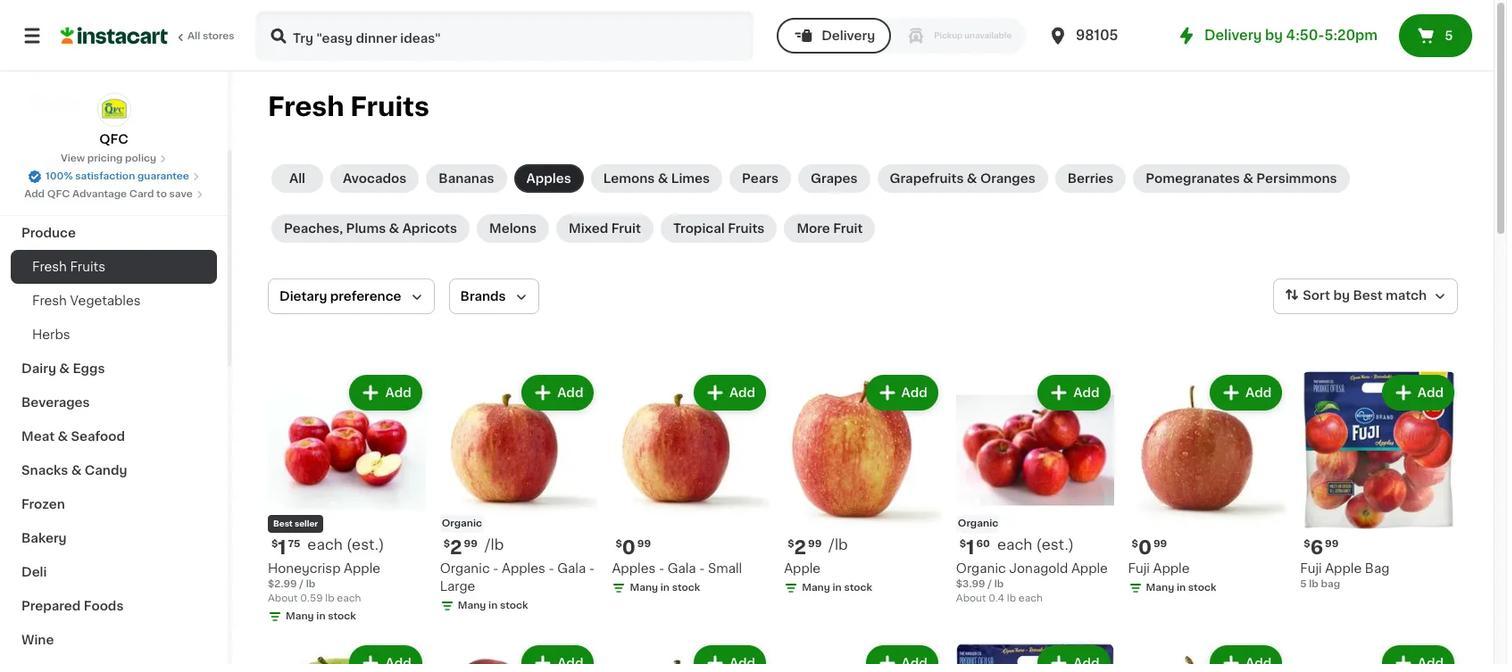 Task type: vqa. For each thing, say whether or not it's contained in the screenshot.
thick
no



Task type: describe. For each thing, give the bounding box(es) containing it.
add button for apple
[[868, 377, 937, 409]]

4:50-
[[1287, 29, 1325, 42]]

$ 1 75
[[272, 538, 300, 557]]

all for all
[[289, 172, 306, 185]]

(est.) inside $1.75 each (estimated) element
[[347, 537, 385, 552]]

lb up the 0.4
[[995, 579, 1004, 589]]

$ inside $ 2 99
[[788, 539, 795, 549]]

apples - gala - small
[[612, 563, 743, 575]]

1 for $ 1 75
[[278, 538, 286, 557]]

advantage
[[72, 189, 127, 199]]

tropical fruits
[[673, 222, 765, 235]]

tropical fruits link
[[661, 214, 777, 243]]

grapes
[[811, 172, 858, 185]]

2 for $ 2 99 /lb
[[450, 538, 462, 557]]

thanksgiving
[[21, 193, 107, 205]]

$ 2 99
[[788, 538, 822, 557]]

avocados link
[[331, 164, 419, 193]]

60
[[977, 539, 991, 549]]

add button for organic - apples - gala - large
[[524, 377, 593, 409]]

limes
[[672, 172, 710, 185]]

0 horizontal spatial qfc
[[47, 189, 70, 199]]

view pricing policy link
[[61, 152, 167, 166]]

produce link
[[11, 216, 217, 250]]

lemons
[[604, 172, 655, 185]]

seafood
[[71, 431, 125, 443]]

bag
[[1322, 579, 1341, 589]]

$ inside $ 2 99 /lb
[[444, 539, 450, 549]]

delivery for delivery by 4:50-5:20pm
[[1205, 29, 1263, 42]]

stock for organic - apples - gala - large
[[500, 601, 528, 611]]

many down 0.59
[[286, 612, 314, 621]]

more fruit link
[[785, 214, 876, 243]]

$ 0 99 for fuji
[[1132, 538, 1168, 557]]

pricing
[[87, 154, 123, 163]]

dietary preference button
[[268, 279, 435, 314]]

0 vertical spatial fresh
[[268, 94, 344, 120]]

apples for apples - gala - small
[[612, 563, 656, 575]]

fresh fruits link
[[11, 250, 217, 284]]

delivery button
[[777, 18, 892, 54]]

1 - from the left
[[493, 563, 499, 575]]

fuji apple bag 5 lb bag
[[1301, 563, 1390, 589]]

fruits inside tropical fruits link
[[728, 222, 765, 235]]

by for sort
[[1334, 290, 1351, 302]]

(est.) inside $ 1 60 each (est.)
[[1037, 538, 1075, 552]]

apple for honeycrisp apple $2.99 / lb about 0.59 lb each
[[344, 562, 381, 575]]

pomegranates & persimmons
[[1146, 172, 1338, 185]]

deli link
[[11, 556, 217, 590]]

Best match Sort by field
[[1274, 279, 1459, 314]]

recipes
[[21, 159, 74, 172]]

0 vertical spatial fruits
[[350, 94, 430, 120]]

grapefruits & oranges
[[890, 172, 1036, 185]]

preference
[[330, 290, 402, 303]]

brands
[[461, 290, 506, 303]]

product group containing 6
[[1301, 372, 1459, 592]]

in for organic - apples - gala - large
[[489, 601, 498, 611]]

fresh vegetables
[[32, 295, 141, 307]]

about inside honeycrisp apple $2.99 / lb about 0.59 lb each
[[268, 594, 298, 604]]

best match
[[1354, 290, 1427, 302]]

99 for apples - gala - small
[[638, 539, 651, 549]]

all stores
[[188, 31, 235, 41]]

plums
[[346, 222, 386, 235]]

fruit for more fruit
[[834, 222, 863, 235]]

add button for fuji apple bag
[[1384, 377, 1453, 409]]

buy it again link
[[11, 48, 217, 84]]

$2.99 per pound element for organic - apples - gala - large
[[440, 537, 598, 560]]

buy
[[50, 60, 75, 72]]

add for fuji apple bag
[[1418, 387, 1444, 399]]

0.4
[[989, 594, 1005, 604]]

apricots
[[403, 222, 457, 235]]

6 $ from the left
[[1132, 539, 1139, 549]]

meat & seafood
[[21, 431, 125, 443]]

bananas
[[439, 172, 494, 185]]

many for apples - gala - small
[[630, 583, 658, 593]]

many in stock for organic - apples - gala - large
[[458, 601, 528, 611]]

sort by
[[1304, 290, 1351, 302]]

beverages
[[21, 397, 90, 409]]

grapes link
[[799, 164, 871, 193]]

organic up $ 2 99 /lb
[[442, 519, 482, 529]]

apples inside organic - apples - gala - large
[[502, 563, 546, 575]]

lb up 0.59
[[306, 579, 316, 589]]

small
[[708, 563, 743, 575]]

& for candy
[[71, 465, 82, 477]]

pomegranates
[[1146, 172, 1241, 185]]

best for best match
[[1354, 290, 1383, 302]]

to
[[156, 189, 167, 199]]

dietary
[[280, 290, 327, 303]]

brands button
[[449, 279, 539, 314]]

& for seafood
[[58, 431, 68, 443]]

$ inside $ 1 75
[[272, 539, 278, 549]]

vegetables
[[70, 295, 141, 307]]

tropical
[[673, 222, 725, 235]]

herbs
[[32, 329, 70, 341]]

apple inside organic jonagold apple $3.99 / lb about 0.4 lb each
[[1072, 563, 1108, 575]]

deli
[[21, 566, 47, 579]]

fuji apple
[[1129, 563, 1190, 575]]

lb inside the fuji apple bag 5 lb bag
[[1310, 579, 1319, 589]]

by for delivery
[[1266, 29, 1284, 42]]

add for organic - apples - gala - large
[[558, 387, 584, 399]]

2 for $ 2 99
[[795, 538, 807, 557]]

mixed
[[569, 222, 609, 235]]

satisfaction
[[75, 172, 135, 181]]

add button for apples - gala - small
[[696, 377, 765, 409]]

organic jonagold apple $3.99 / lb about 0.4 lb each
[[957, 563, 1108, 604]]

policy
[[125, 154, 156, 163]]

$3.99
[[957, 579, 986, 589]]

many in stock for fuji apple
[[1147, 583, 1217, 593]]

service type group
[[777, 18, 1026, 54]]

lists link
[[11, 84, 217, 120]]

foods
[[84, 600, 124, 613]]

about inside organic jonagold apple $3.99 / lb about 0.4 lb each
[[957, 594, 987, 604]]

many in stock down 0.59
[[286, 612, 356, 621]]

beverages link
[[11, 386, 217, 420]]

many for organic - apples - gala - large
[[458, 601, 486, 611]]

recipes link
[[11, 148, 217, 182]]

prepared foods
[[21, 600, 124, 613]]

99 inside $ 2 99
[[808, 539, 822, 549]]

frozen link
[[11, 488, 217, 522]]

& for limes
[[658, 172, 668, 185]]

stock for fuji apple
[[1189, 583, 1217, 593]]

persimmons
[[1257, 172, 1338, 185]]

honeycrisp
[[268, 562, 341, 575]]

best for best seller
[[273, 520, 293, 528]]

many for apple
[[802, 583, 831, 593]]

100%
[[46, 172, 73, 181]]

bag
[[1366, 563, 1390, 575]]

grapefruits & oranges link
[[878, 164, 1048, 193]]

apple for fuji apple bag 5 lb bag
[[1326, 563, 1362, 575]]

4 $ from the left
[[616, 539, 622, 549]]

add button for honeycrisp apple
[[351, 377, 420, 409]]

98105 button
[[1048, 11, 1155, 61]]

best seller
[[273, 520, 318, 528]]

99 for fuji apple
[[1154, 539, 1168, 549]]

many in stock for apples - gala - small
[[630, 583, 701, 593]]

100% satisfaction guarantee
[[46, 172, 189, 181]]

$1.60 each (estimated) element
[[957, 537, 1114, 560]]

match
[[1386, 290, 1427, 302]]

& right plums
[[389, 222, 400, 235]]

snacks & candy link
[[11, 454, 217, 488]]

each inside $1.75 each (estimated) element
[[308, 537, 343, 552]]

meat & seafood link
[[11, 420, 217, 454]]

mixed fruit
[[569, 222, 641, 235]]

fuji for fuji apple bag 5 lb bag
[[1301, 563, 1323, 575]]

snacks
[[21, 465, 68, 477]]

gala inside organic - apples - gala - large
[[558, 563, 586, 575]]

lb right 0.59
[[325, 594, 335, 604]]

$ 0 99 for apples
[[616, 538, 651, 557]]



Task type: locate. For each thing, give the bounding box(es) containing it.
0 horizontal spatial delivery
[[822, 29, 876, 42]]

98105
[[1076, 29, 1119, 42]]

& inside 'link'
[[59, 363, 70, 375]]

2 0 from the left
[[1139, 538, 1152, 557]]

0 for apples
[[622, 538, 636, 557]]

add for organic jonagold apple
[[1074, 387, 1100, 399]]

2 horizontal spatial fruits
[[728, 222, 765, 235]]

0 vertical spatial all
[[188, 31, 200, 41]]

/lb right $ 2 99
[[829, 537, 848, 552]]

fresh fruits up fresh vegetables
[[32, 261, 105, 273]]

many down the large
[[458, 601, 486, 611]]

1 fuji from the left
[[1129, 563, 1150, 575]]

99 inside $ 2 99 /lb
[[464, 539, 478, 549]]

$2.99
[[268, 579, 297, 589]]

large
[[440, 580, 476, 593]]

2 / from the left
[[988, 579, 992, 589]]

$
[[272, 539, 278, 549], [788, 539, 795, 549], [444, 539, 450, 549], [616, 539, 622, 549], [960, 539, 967, 549], [1132, 539, 1139, 549], [1304, 539, 1311, 549]]

wine
[[21, 634, 54, 647]]

produce
[[21, 227, 76, 239]]

lb right the 0.4
[[1007, 594, 1017, 604]]

each right 60
[[998, 538, 1033, 552]]

& for oranges
[[967, 172, 978, 185]]

5 add button from the left
[[1040, 377, 1109, 409]]

1 inside $1.75 each (estimated) element
[[278, 538, 286, 557]]

fresh fruits
[[268, 94, 430, 120], [32, 261, 105, 273]]

5 inside the fuji apple bag 5 lb bag
[[1301, 579, 1307, 589]]

2 apple from the left
[[784, 562, 821, 575]]

qfc down 100%
[[47, 189, 70, 199]]

1 horizontal spatial /
[[988, 579, 992, 589]]

bakery link
[[11, 522, 217, 556]]

7 $ from the left
[[1304, 539, 1311, 549]]

fruit for mixed fruit
[[612, 222, 641, 235]]

1 (est.) from the left
[[347, 537, 385, 552]]

fresh fruits up the avocados
[[268, 94, 430, 120]]

guarantee
[[138, 172, 189, 181]]

organic up 60
[[958, 519, 999, 529]]

(est.) up honeycrisp apple $2.99 / lb about 0.59 lb each in the left bottom of the page
[[347, 537, 385, 552]]

fuji inside the fuji apple bag 5 lb bag
[[1301, 563, 1323, 575]]

$ 6 99
[[1304, 538, 1339, 557]]

seller
[[295, 520, 318, 528]]

99
[[808, 539, 822, 549], [464, 539, 478, 549], [638, 539, 651, 549], [1154, 539, 1168, 549], [1326, 539, 1339, 549]]

add button for fuji apple
[[1212, 377, 1281, 409]]

1 horizontal spatial (est.)
[[1037, 538, 1075, 552]]

0 horizontal spatial /
[[300, 579, 304, 589]]

many down fuji apple
[[1147, 583, 1175, 593]]

& left persimmons
[[1244, 172, 1254, 185]]

by
[[1266, 29, 1284, 42], [1334, 290, 1351, 302]]

all left stores
[[188, 31, 200, 41]]

0 vertical spatial by
[[1266, 29, 1284, 42]]

all up peaches, at the left of page
[[289, 172, 306, 185]]

many in stock down $ 2 99
[[802, 583, 873, 593]]

5 button
[[1400, 14, 1473, 57]]

1 vertical spatial fresh fruits
[[32, 261, 105, 273]]

$ inside $ 6 99
[[1304, 539, 1311, 549]]

0
[[622, 538, 636, 557], [1139, 538, 1152, 557]]

1 $ from the left
[[272, 539, 278, 549]]

0 vertical spatial best
[[1354, 290, 1383, 302]]

5
[[1445, 29, 1454, 42], [1301, 579, 1307, 589]]

dairy & eggs link
[[11, 352, 217, 386]]

fresh up all link
[[268, 94, 344, 120]]

all for all stores
[[188, 31, 200, 41]]

avocados
[[343, 172, 407, 185]]

herbs link
[[11, 318, 217, 352]]

/ inside organic jonagold apple $3.99 / lb about 0.4 lb each
[[988, 579, 992, 589]]

/ inside honeycrisp apple $2.99 / lb about 0.59 lb each
[[300, 579, 304, 589]]

fruit inside mixed fruit link
[[612, 222, 641, 235]]

prepared
[[21, 600, 81, 613]]

qfc up view pricing policy "link"
[[99, 133, 128, 146]]

(est.) up jonagold
[[1037, 538, 1075, 552]]

bakery
[[21, 532, 67, 545]]

3 - from the left
[[589, 563, 595, 575]]

/ up the 0.4
[[988, 579, 992, 589]]

/ down honeycrisp
[[300, 579, 304, 589]]

& left 'oranges'
[[967, 172, 978, 185]]

0 horizontal spatial fruit
[[612, 222, 641, 235]]

peaches,
[[284, 222, 343, 235]]

in
[[833, 583, 842, 593], [661, 583, 670, 593], [1177, 583, 1186, 593], [489, 601, 498, 611], [317, 612, 326, 621]]

product group
[[268, 372, 426, 628], [440, 372, 598, 617], [612, 372, 770, 599], [784, 372, 942, 599], [957, 372, 1114, 606], [1129, 372, 1287, 599], [1301, 372, 1459, 592], [268, 642, 426, 665], [440, 642, 598, 665], [612, 642, 770, 665], [784, 642, 942, 665], [957, 642, 1114, 665], [1129, 642, 1287, 665], [1301, 642, 1459, 665]]

many in stock down fuji apple
[[1147, 583, 1217, 593]]

0.59
[[300, 594, 323, 604]]

$ inside $ 1 60 each (est.)
[[960, 539, 967, 549]]

0 horizontal spatial gala
[[558, 563, 586, 575]]

organic up the large
[[440, 563, 490, 575]]

1 horizontal spatial fruit
[[834, 222, 863, 235]]

by left 4:50-
[[1266, 29, 1284, 42]]

1 vertical spatial fresh
[[32, 261, 67, 273]]

add for honeycrisp apple
[[385, 387, 412, 399]]

1 gala from the left
[[558, 563, 586, 575]]

& for eggs
[[59, 363, 70, 375]]

1 horizontal spatial /lb
[[829, 537, 848, 552]]

many in stock
[[802, 583, 873, 593], [630, 583, 701, 593], [1147, 583, 1217, 593], [458, 601, 528, 611], [286, 612, 356, 621]]

2 vertical spatial fresh
[[32, 295, 67, 307]]

1 horizontal spatial $ 0 99
[[1132, 538, 1168, 557]]

it
[[78, 60, 87, 72]]

fruits up fresh vegetables
[[70, 261, 105, 273]]

oranges
[[981, 172, 1036, 185]]

fruits inside fresh fruits link
[[70, 261, 105, 273]]

0 up fuji apple
[[1139, 538, 1152, 557]]

many in stock down organic - apples - gala - large
[[458, 601, 528, 611]]

1 horizontal spatial qfc
[[99, 133, 128, 146]]

2 2 from the left
[[450, 538, 462, 557]]

dairy
[[21, 363, 56, 375]]

1 1 from the left
[[278, 538, 286, 557]]

organic inside organic jonagold apple $3.99 / lb about 0.4 lb each
[[957, 563, 1006, 575]]

fruits right tropical on the left of page
[[728, 222, 765, 235]]

in for apple
[[833, 583, 842, 593]]

pears link
[[730, 164, 791, 193]]

2 $ 0 99 from the left
[[1132, 538, 1168, 557]]

delivery inside delivery button
[[822, 29, 876, 42]]

1 horizontal spatial best
[[1354, 290, 1383, 302]]

peaches, plums & apricots link
[[272, 214, 470, 243]]

1 vertical spatial 5
[[1301, 579, 1307, 589]]

add button for organic jonagold apple
[[1040, 377, 1109, 409]]

1 apple from the left
[[344, 562, 381, 575]]

organic
[[442, 519, 482, 529], [958, 519, 999, 529], [440, 563, 490, 575], [957, 563, 1006, 575]]

2 add button from the left
[[524, 377, 593, 409]]

0 horizontal spatial /lb
[[485, 538, 504, 552]]

2 - from the left
[[549, 563, 554, 575]]

4 - from the left
[[659, 563, 665, 575]]

qfc logo image
[[97, 93, 131, 127]]

$ 2 99 /lb
[[444, 538, 504, 557]]

many in stock down apples - gala - small
[[630, 583, 701, 593]]

1 $ 0 99 from the left
[[616, 538, 651, 557]]

1 about from the left
[[268, 594, 298, 604]]

0 vertical spatial 5
[[1445, 29, 1454, 42]]

add qfc advantage card to save
[[24, 189, 193, 199]]

1 / from the left
[[300, 579, 304, 589]]

0 horizontal spatial by
[[1266, 29, 1284, 42]]

6 add button from the left
[[1212, 377, 1281, 409]]

$2.99 per pound element for apple
[[784, 537, 942, 560]]

99 for fuji apple bag
[[1326, 539, 1339, 549]]

view
[[61, 154, 85, 163]]

1 left 75 at the left of the page
[[278, 538, 286, 557]]

fresh up "herbs"
[[32, 295, 67, 307]]

in for fuji apple
[[1177, 583, 1186, 593]]

100% satisfaction guarantee button
[[28, 166, 200, 184]]

each down jonagold
[[1019, 594, 1043, 604]]

0 horizontal spatial best
[[273, 520, 293, 528]]

0 horizontal spatial all
[[188, 31, 200, 41]]

1 vertical spatial fruits
[[728, 222, 765, 235]]

wine link
[[11, 624, 217, 657]]

each inside organic jonagold apple $3.99 / lb about 0.4 lb each
[[1019, 594, 1043, 604]]

1 horizontal spatial $2.99 per pound element
[[784, 537, 942, 560]]

99 inside $ 6 99
[[1326, 539, 1339, 549]]

fresh vegetables link
[[11, 284, 217, 318]]

stock for apples - gala - small
[[672, 583, 701, 593]]

each inside $ 1 60 each (est.)
[[998, 538, 1033, 552]]

bananas link
[[426, 164, 507, 193]]

1 horizontal spatial delivery
[[1205, 29, 1263, 42]]

more fruit
[[797, 222, 863, 235]]

5 $ from the left
[[960, 539, 967, 549]]

None search field
[[255, 11, 754, 61]]

many down apples - gala - small
[[630, 583, 658, 593]]

each inside honeycrisp apple $2.99 / lb about 0.59 lb each
[[337, 594, 361, 604]]

5 inside button
[[1445, 29, 1454, 42]]

1 horizontal spatial 1
[[967, 538, 975, 557]]

0 horizontal spatial 2
[[450, 538, 462, 557]]

0 horizontal spatial about
[[268, 594, 298, 604]]

1 for $ 1 60 each (est.)
[[967, 538, 975, 557]]

fresh down produce
[[32, 261, 67, 273]]

lemons & limes
[[604, 172, 710, 185]]

3 99 from the left
[[638, 539, 651, 549]]

0 horizontal spatial $ 0 99
[[616, 538, 651, 557]]

Search field
[[257, 13, 752, 59]]

fruit inside more fruit link
[[834, 222, 863, 235]]

0 vertical spatial fresh fruits
[[268, 94, 430, 120]]

5 99 from the left
[[1326, 539, 1339, 549]]

apple inside honeycrisp apple $2.99 / lb about 0.59 lb each
[[344, 562, 381, 575]]

organic inside organic - apples - gala - large
[[440, 563, 490, 575]]

0 vertical spatial qfc
[[99, 133, 128, 146]]

fuji for fuji apple
[[1129, 563, 1150, 575]]

1 inside $ 1 60 each (est.)
[[967, 538, 975, 557]]

peaches, plums & apricots
[[284, 222, 457, 235]]

1 99 from the left
[[808, 539, 822, 549]]

fresh for fresh fruits link
[[32, 261, 67, 273]]

/lb inside $ 2 99 /lb
[[485, 538, 504, 552]]

melons link
[[477, 214, 549, 243]]

best
[[1354, 290, 1383, 302], [273, 520, 293, 528]]

2 1 from the left
[[967, 538, 975, 557]]

1 horizontal spatial by
[[1334, 290, 1351, 302]]

2 (est.) from the left
[[1037, 538, 1075, 552]]

1 horizontal spatial fruits
[[350, 94, 430, 120]]

0 horizontal spatial fruits
[[70, 261, 105, 273]]

fresh for fresh vegetables link
[[32, 295, 67, 307]]

2 inside $ 2 99 /lb
[[450, 538, 462, 557]]

again
[[90, 60, 126, 72]]

2 /lb from the left
[[485, 538, 504, 552]]

& left limes
[[658, 172, 668, 185]]

$ 0 99 up apples - gala - small
[[616, 538, 651, 557]]

0 up apples - gala - small
[[622, 538, 636, 557]]

add inside product group
[[1418, 387, 1444, 399]]

frozen
[[21, 498, 65, 511]]

7 add button from the left
[[1384, 377, 1453, 409]]

3 add button from the left
[[696, 377, 765, 409]]

fresh
[[268, 94, 344, 120], [32, 261, 67, 273], [32, 295, 67, 307]]

0 horizontal spatial (est.)
[[347, 537, 385, 552]]

delivery for delivery
[[822, 29, 876, 42]]

apples for apples
[[527, 172, 571, 185]]

1 vertical spatial by
[[1334, 290, 1351, 302]]

2 vertical spatial fruits
[[70, 261, 105, 273]]

0 horizontal spatial 5
[[1301, 579, 1307, 589]]

1 horizontal spatial all
[[289, 172, 306, 185]]

0 horizontal spatial 1
[[278, 538, 286, 557]]

1 0 from the left
[[622, 538, 636, 557]]

many for fuji apple
[[1147, 583, 1175, 593]]

1 horizontal spatial fresh fruits
[[268, 94, 430, 120]]

& left eggs
[[59, 363, 70, 375]]

1 horizontal spatial 0
[[1139, 538, 1152, 557]]

by right the sort
[[1334, 290, 1351, 302]]

75
[[288, 539, 300, 549]]

2 gala from the left
[[668, 563, 696, 575]]

best left seller
[[273, 520, 293, 528]]

1 2 from the left
[[795, 538, 807, 557]]

1 vertical spatial all
[[289, 172, 306, 185]]

lemons & limes link
[[591, 164, 723, 193]]

stores
[[203, 31, 235, 41]]

2 99 from the left
[[464, 539, 478, 549]]

add for apple
[[902, 387, 928, 399]]

0 horizontal spatial 0
[[622, 538, 636, 557]]

0 horizontal spatial $2.99 per pound element
[[440, 537, 598, 560]]

0 horizontal spatial fresh fruits
[[32, 261, 105, 273]]

1 vertical spatial best
[[273, 520, 293, 528]]

organic up $3.99
[[957, 563, 1006, 575]]

4 apple from the left
[[1154, 563, 1190, 575]]

add button inside product group
[[1384, 377, 1453, 409]]

5 apple from the left
[[1326, 563, 1362, 575]]

apples link
[[514, 164, 584, 193]]

berries link
[[1056, 164, 1127, 193]]

thanksgiving link
[[11, 182, 217, 216]]

apple for fuji apple
[[1154, 563, 1190, 575]]

many in stock for apple
[[802, 583, 873, 593]]

2 fuji from the left
[[1301, 563, 1323, 575]]

/
[[300, 579, 304, 589], [988, 579, 992, 589]]

best left match
[[1354, 290, 1383, 302]]

/lb up organic - apples - gala - large
[[485, 538, 504, 552]]

& left candy
[[71, 465, 82, 477]]

add inside add qfc advantage card to save link
[[24, 189, 45, 199]]

2 fruit from the left
[[834, 222, 863, 235]]

0 horizontal spatial fuji
[[1129, 563, 1150, 575]]

apple inside the fuji apple bag 5 lb bag
[[1326, 563, 1362, 575]]

add for apples - gala - small
[[730, 387, 756, 399]]

1 add button from the left
[[351, 377, 420, 409]]

3 $ from the left
[[444, 539, 450, 549]]

dietary preference
[[280, 290, 402, 303]]

pomegranates & persimmons link
[[1134, 164, 1350, 193]]

2 about from the left
[[957, 594, 987, 604]]

$ 0 99 up fuji apple
[[1132, 538, 1168, 557]]

5 - from the left
[[700, 563, 705, 575]]

lb left bag
[[1310, 579, 1319, 589]]

1 horizontal spatial about
[[957, 594, 987, 604]]

& for persimmons
[[1244, 172, 1254, 185]]

(est.)
[[347, 537, 385, 552], [1037, 538, 1075, 552]]

1 fruit from the left
[[612, 222, 641, 235]]

fruits up "avocados" link
[[350, 94, 430, 120]]

each right 0.59
[[337, 594, 361, 604]]

2 $2.99 per pound element from the left
[[440, 537, 598, 560]]

card
[[129, 189, 154, 199]]

0 for fuji
[[1139, 538, 1152, 557]]

pears
[[742, 172, 779, 185]]

fuji
[[1129, 563, 1150, 575], [1301, 563, 1323, 575]]

in for apples - gala - small
[[661, 583, 670, 593]]

add for fuji apple
[[1246, 387, 1272, 399]]

best inside 'field'
[[1354, 290, 1383, 302]]

about down $2.99
[[268, 594, 298, 604]]

& right meat
[[58, 431, 68, 443]]

4 99 from the left
[[1154, 539, 1168, 549]]

instacart logo image
[[61, 25, 168, 46]]

snacks & candy
[[21, 465, 127, 477]]

fruit right mixed
[[612, 222, 641, 235]]

each down seller
[[308, 537, 343, 552]]

all link
[[272, 164, 323, 193]]

delivery inside delivery by 4:50-5:20pm link
[[1205, 29, 1263, 42]]

many down $ 2 99
[[802, 583, 831, 593]]

stock for apple
[[845, 583, 873, 593]]

buy it again
[[50, 60, 126, 72]]

6
[[1311, 538, 1324, 557]]

delivery by 4:50-5:20pm
[[1205, 29, 1378, 42]]

1 horizontal spatial fuji
[[1301, 563, 1323, 575]]

3 apple from the left
[[1072, 563, 1108, 575]]

2 $ from the left
[[788, 539, 795, 549]]

more
[[797, 222, 831, 235]]

about down $3.99
[[957, 594, 987, 604]]

delivery by 4:50-5:20pm link
[[1176, 25, 1378, 46]]

1 vertical spatial qfc
[[47, 189, 70, 199]]

fruit right more on the right of page
[[834, 222, 863, 235]]

1 horizontal spatial gala
[[668, 563, 696, 575]]

1 horizontal spatial 5
[[1445, 29, 1454, 42]]

add button
[[351, 377, 420, 409], [524, 377, 593, 409], [696, 377, 765, 409], [868, 377, 937, 409], [1040, 377, 1109, 409], [1212, 377, 1281, 409], [1384, 377, 1453, 409]]

$2.99 per pound element
[[784, 537, 942, 560], [440, 537, 598, 560]]

lists
[[50, 96, 81, 108]]

1 horizontal spatial 2
[[795, 538, 807, 557]]

candy
[[85, 465, 127, 477]]

by inside 'field'
[[1334, 290, 1351, 302]]

1 left 60
[[967, 538, 975, 557]]

4 add button from the left
[[868, 377, 937, 409]]

add qfc advantage card to save link
[[24, 188, 204, 202]]

lb
[[306, 579, 316, 589], [995, 579, 1004, 589], [1310, 579, 1319, 589], [325, 594, 335, 604], [1007, 594, 1017, 604]]

1 /lb from the left
[[829, 537, 848, 552]]

add
[[24, 189, 45, 199], [385, 387, 412, 399], [558, 387, 584, 399], [730, 387, 756, 399], [902, 387, 928, 399], [1074, 387, 1100, 399], [1246, 387, 1272, 399], [1418, 387, 1444, 399]]

$1.75 each (estimated) element
[[268, 537, 426, 560]]

all inside 'link'
[[188, 31, 200, 41]]

1 $2.99 per pound element from the left
[[784, 537, 942, 560]]

stock
[[845, 583, 873, 593], [672, 583, 701, 593], [1189, 583, 1217, 593], [500, 601, 528, 611], [328, 612, 356, 621]]



